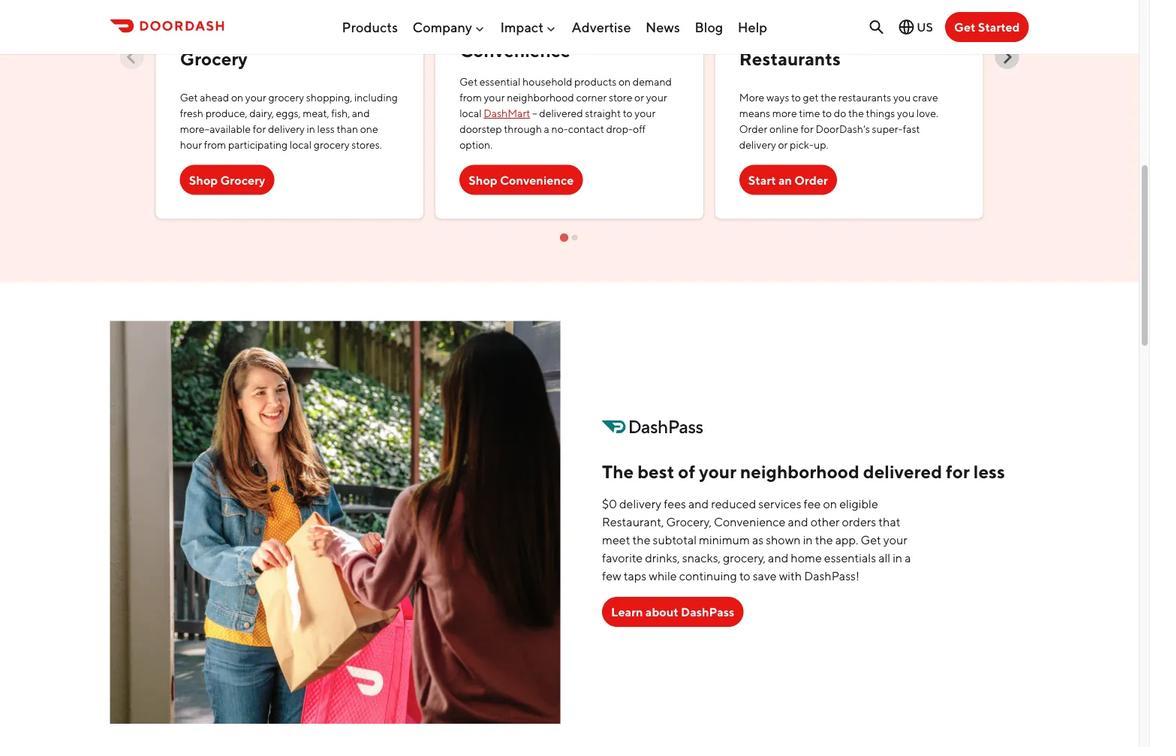 Task type: locate. For each thing, give the bounding box(es) containing it.
2 vertical spatial delivery
[[620, 497, 662, 512]]

neighborhood up –
[[507, 92, 574, 104]]

things
[[866, 108, 895, 120]]

next slide image
[[1000, 50, 1014, 65]]

help
[[738, 19, 768, 35]]

1 vertical spatial grocery
[[314, 139, 350, 151]]

with
[[779, 569, 802, 584]]

region containing convenience
[[120, 0, 1019, 243]]

convenience down impact
[[460, 40, 571, 62]]

meet
[[602, 533, 630, 548]]

a inside $0 delivery fees and reduced services fee on eligible restaurant, grocery, convenience and other orders that meet the subtotal minimum as shown in the app. get your favorite drinks, snacks, grocery, and home essentials all in a few taps while continuing to save with dashpass!
[[905, 551, 911, 566]]

on inside $0 delivery fees and reduced services fee on eligible restaurant, grocery, convenience and other orders that meet the subtotal minimum as shown in the app. get your favorite drinks, snacks, grocery, and home essentials all in a few taps while continuing to save with dashpass!
[[823, 497, 837, 512]]

get
[[954, 20, 976, 34], [460, 76, 478, 88], [180, 92, 198, 104], [861, 533, 882, 548]]

1 vertical spatial from
[[204, 139, 226, 151]]

the
[[602, 461, 634, 483]]

on up store
[[619, 76, 631, 88]]

in
[[307, 123, 315, 136], [803, 533, 813, 548], [893, 551, 903, 566]]

or right store
[[635, 92, 644, 104]]

while
[[649, 569, 677, 584]]

shop convenience link
[[460, 165, 583, 195]]

0 horizontal spatial order
[[740, 123, 768, 136]]

order right an
[[795, 173, 828, 188]]

2 shop from the left
[[469, 173, 498, 188]]

delivery inside get ahead on your grocery shopping, including fresh produce, dairy, eggs, meat, fish, and more–available for delivery in less than one hour from participating local grocery stores.
[[268, 123, 305, 136]]

2 vertical spatial convenience
[[714, 515, 786, 530]]

1 horizontal spatial or
[[778, 139, 788, 151]]

0 horizontal spatial a
[[544, 123, 550, 136]]

delivery up restaurant, on the bottom right of the page
[[620, 497, 662, 512]]

1 vertical spatial or
[[778, 139, 788, 151]]

to down store
[[623, 108, 633, 120]]

products
[[575, 76, 617, 88]]

0 vertical spatial a
[[544, 123, 550, 136]]

1 vertical spatial convenience
[[500, 173, 574, 188]]

fish,
[[331, 108, 350, 120]]

your right of
[[699, 461, 737, 483]]

love.
[[917, 108, 939, 120]]

and up one at top
[[352, 108, 370, 120]]

get started button
[[945, 12, 1029, 42]]

1 horizontal spatial delivery
[[620, 497, 662, 512]]

neighborhood up fee
[[740, 461, 860, 483]]

get inside button
[[954, 20, 976, 34]]

to left get
[[792, 92, 801, 104]]

your up dairy,
[[245, 92, 266, 104]]

0 vertical spatial grocery
[[180, 48, 248, 70]]

1 horizontal spatial on
[[619, 76, 631, 88]]

1 shop from the left
[[189, 173, 218, 188]]

contact
[[568, 123, 604, 136]]

on inside get ahead on your grocery shopping, including fresh produce, dairy, eggs, meat, fish, and more–available for delivery in less than one hour from participating local grocery stores.
[[231, 92, 243, 104]]

delivered
[[539, 108, 583, 120], [863, 461, 943, 483]]

0 horizontal spatial delivered
[[539, 108, 583, 120]]

0 vertical spatial on
[[619, 76, 631, 88]]

2 vertical spatial on
[[823, 497, 837, 512]]

1 horizontal spatial shop
[[469, 173, 498, 188]]

0 vertical spatial less
[[317, 123, 335, 136]]

neighborhood
[[507, 92, 574, 104], [740, 461, 860, 483]]

grocery
[[180, 48, 248, 70], [220, 173, 265, 188]]

get for get started
[[954, 20, 976, 34]]

hour
[[180, 139, 202, 151]]

your inside $0 delivery fees and reduced services fee on eligible restaurant, grocery, convenience and other orders that meet the subtotal minimum as shown in the app. get your favorite drinks, snacks, grocery, and home essentials all in a few taps while continuing to save with dashpass!
[[884, 533, 908, 548]]

1 vertical spatial less
[[974, 461, 1005, 483]]

time
[[799, 108, 820, 120]]

delivery down the online
[[740, 139, 776, 151]]

1 horizontal spatial for
[[801, 123, 814, 136]]

about
[[646, 605, 679, 620]]

essentials
[[824, 551, 876, 566]]

0 vertical spatial delivered
[[539, 108, 583, 120]]

less
[[317, 123, 335, 136], [974, 461, 1005, 483]]

0 vertical spatial order
[[740, 123, 768, 136]]

convenience up as
[[714, 515, 786, 530]]

started
[[978, 20, 1020, 34]]

from up doorstep
[[460, 92, 482, 104]]

learn about dashpass link
[[602, 598, 744, 628]]

0 vertical spatial in
[[307, 123, 315, 136]]

0 horizontal spatial local
[[290, 139, 312, 151]]

delivery
[[268, 123, 305, 136], [740, 139, 776, 151], [620, 497, 662, 512]]

grocery up ahead
[[180, 48, 248, 70]]

shop down option.
[[469, 173, 498, 188]]

you left crave
[[894, 92, 911, 104]]

subtotal
[[653, 533, 697, 548]]

grocery
[[268, 92, 304, 104], [314, 139, 350, 151]]

1 vertical spatial you
[[897, 108, 915, 120]]

taps
[[624, 569, 647, 584]]

your up off
[[635, 108, 656, 120]]

and
[[352, 108, 370, 120], [689, 497, 709, 512], [788, 515, 809, 530], [768, 551, 789, 566]]

an
[[779, 173, 792, 188]]

1 horizontal spatial a
[[905, 551, 911, 566]]

get left started
[[954, 20, 976, 34]]

0 horizontal spatial grocery
[[268, 92, 304, 104]]

0 horizontal spatial for
[[253, 123, 266, 136]]

shop down hour
[[189, 173, 218, 188]]

grocery up the eggs,
[[268, 92, 304, 104]]

and down shown
[[768, 551, 789, 566]]

crave
[[913, 92, 938, 104]]

from down the more–available
[[204, 139, 226, 151]]

0 vertical spatial you
[[894, 92, 911, 104]]

0 horizontal spatial on
[[231, 92, 243, 104]]

from inside get ahead on your grocery shopping, including fresh produce, dairy, eggs, meat, fish, and more–available for delivery in less than one hour from participating local grocery stores.
[[204, 139, 226, 151]]

get down orders
[[861, 533, 882, 548]]

1 horizontal spatial local
[[460, 108, 482, 120]]

2 vertical spatial in
[[893, 551, 903, 566]]

delivery down the eggs,
[[268, 123, 305, 136]]

cx corp illustration rx image
[[795, 0, 903, 28]]

convenience
[[460, 40, 571, 62], [500, 173, 574, 188], [714, 515, 786, 530]]

delivered up no-
[[539, 108, 583, 120]]

grocery down participating
[[220, 173, 265, 188]]

essential
[[480, 76, 521, 88]]

delivery inside more ways to get the restaurants you crave means more time to do the things you love. order online for doordash's super-fast delivery or pick-up.
[[740, 139, 776, 151]]

convenience down through
[[500, 173, 574, 188]]

0 horizontal spatial from
[[204, 139, 226, 151]]

order down means
[[740, 123, 768, 136]]

as
[[752, 533, 764, 548]]

a inside – delivered straight to your doorstep through a no-contact drop-off option.
[[544, 123, 550, 136]]

1 vertical spatial local
[[290, 139, 312, 151]]

doorstep
[[460, 123, 502, 136]]

the best of your neighborhood delivered for less
[[602, 461, 1005, 483]]

app.
[[836, 533, 859, 548]]

delivered up that
[[863, 461, 943, 483]]

on up 'produce,'
[[231, 92, 243, 104]]

more
[[740, 92, 765, 104]]

a
[[544, 123, 550, 136], [905, 551, 911, 566]]

0 vertical spatial grocery
[[268, 92, 304, 104]]

to inside – delivered straight to your doorstep through a no-contact drop-off option.
[[623, 108, 633, 120]]

grocery down than
[[314, 139, 350, 151]]

a left no-
[[544, 123, 550, 136]]

or down the online
[[778, 139, 788, 151]]

2 horizontal spatial on
[[823, 497, 837, 512]]

0 horizontal spatial neighborhood
[[507, 92, 574, 104]]

1 vertical spatial in
[[803, 533, 813, 548]]

1 vertical spatial on
[[231, 92, 243, 104]]

online
[[770, 123, 799, 136]]

0 horizontal spatial in
[[307, 123, 315, 136]]

a right all
[[905, 551, 911, 566]]

in up home
[[803, 533, 813, 548]]

delivered inside – delivered straight to your doorstep through a no-contact drop-off option.
[[539, 108, 583, 120]]

doordash's
[[816, 123, 870, 136]]

local
[[460, 108, 482, 120], [290, 139, 312, 151]]

pick-
[[790, 139, 814, 151]]

produce,
[[206, 108, 247, 120]]

you
[[894, 92, 911, 104], [897, 108, 915, 120]]

0 horizontal spatial shop
[[189, 173, 218, 188]]

0 horizontal spatial or
[[635, 92, 644, 104]]

get left essential
[[460, 76, 478, 88]]

2 horizontal spatial delivery
[[740, 139, 776, 151]]

to
[[792, 92, 801, 104], [623, 108, 633, 120], [822, 108, 832, 120], [740, 569, 751, 584]]

get up fresh
[[180, 92, 198, 104]]

minimum
[[699, 533, 750, 548]]

than
[[337, 123, 358, 136]]

local inside get ahead on your grocery shopping, including fresh produce, dairy, eggs, meat, fish, and more–available for delivery in less than one hour from participating local grocery stores.
[[290, 139, 312, 151]]

your down that
[[884, 533, 908, 548]]

0 vertical spatial from
[[460, 92, 482, 104]]

or inside get essential household products on demand from your neighborhood corner store or your local
[[635, 92, 644, 104]]

impact link
[[501, 13, 557, 41]]

the right do
[[849, 108, 864, 120]]

local down the eggs,
[[290, 139, 312, 151]]

get inside get ahead on your grocery shopping, including fresh produce, dairy, eggs, meat, fish, and more–available for delivery in less than one hour from participating local grocery stores.
[[180, 92, 198, 104]]

0 horizontal spatial delivery
[[268, 123, 305, 136]]

1 vertical spatial a
[[905, 551, 911, 566]]

for
[[253, 123, 266, 136], [801, 123, 814, 136], [946, 461, 970, 483]]

you up fast
[[897, 108, 915, 120]]

one
[[360, 123, 378, 136]]

in down meat,
[[307, 123, 315, 136]]

1 horizontal spatial order
[[795, 173, 828, 188]]

ahead
[[200, 92, 229, 104]]

0 horizontal spatial less
[[317, 123, 335, 136]]

super-
[[872, 123, 903, 136]]

in right all
[[893, 551, 903, 566]]

1 vertical spatial neighborhood
[[740, 461, 860, 483]]

from
[[460, 92, 482, 104], [204, 139, 226, 151]]

1 vertical spatial delivered
[[863, 461, 943, 483]]

other
[[811, 515, 840, 530]]

0 vertical spatial neighborhood
[[507, 92, 574, 104]]

0 vertical spatial delivery
[[268, 123, 305, 136]]

get inside get essential household products on demand from your neighborhood corner store or your local
[[460, 76, 478, 88]]

dashpass!
[[804, 569, 860, 584]]

start an order
[[749, 173, 828, 188]]

dashmart
[[484, 108, 530, 120]]

0 vertical spatial local
[[460, 108, 482, 120]]

1 vertical spatial delivery
[[740, 139, 776, 151]]

dairy,
[[249, 108, 274, 120]]

all
[[879, 551, 891, 566]]

fees
[[664, 497, 686, 512]]

blog link
[[695, 13, 723, 41]]

orders
[[842, 515, 877, 530]]

to down grocery,
[[740, 569, 751, 584]]

local up doorstep
[[460, 108, 482, 120]]

learn
[[611, 605, 643, 620]]

region
[[120, 0, 1019, 243]]

order inside more ways to get the restaurants you crave means more time to do the things you love. order online for doordash's super-fast delivery or pick-up.
[[740, 123, 768, 136]]

stores.
[[352, 139, 382, 151]]

get inside $0 delivery fees and reduced services fee on eligible restaurant, grocery, convenience and other orders that meet the subtotal minimum as shown in the app. get your favorite drinks, snacks, grocery, and home essentials all in a few taps while continuing to save with dashpass!
[[861, 533, 882, 548]]

0 vertical spatial or
[[635, 92, 644, 104]]

1 horizontal spatial from
[[460, 92, 482, 104]]

reduced
[[711, 497, 756, 512]]

on right fee
[[823, 497, 837, 512]]

fast
[[903, 123, 920, 136]]

shop convenience
[[469, 173, 574, 188]]



Task type: vqa. For each thing, say whether or not it's contained in the screenshot.
The Can to the middle
no



Task type: describe. For each thing, give the bounding box(es) containing it.
drop-
[[606, 123, 633, 136]]

cx corp illustration grocery image
[[236, 0, 344, 28]]

the down other
[[815, 533, 833, 548]]

participating
[[228, 139, 288, 151]]

1 horizontal spatial neighborhood
[[740, 461, 860, 483]]

grocery,
[[723, 551, 766, 566]]

your down essential
[[484, 92, 505, 104]]

and up grocery, at the bottom
[[689, 497, 709, 512]]

products link
[[342, 13, 398, 41]]

and inside get ahead on your grocery shopping, including fresh produce, dairy, eggs, meat, fish, and more–available for delivery in less than one hour from participating local grocery stores.
[[352, 108, 370, 120]]

off
[[633, 123, 646, 136]]

0 vertical spatial convenience
[[460, 40, 571, 62]]

services
[[759, 497, 802, 512]]

shop grocery
[[189, 173, 265, 188]]

means
[[740, 108, 771, 120]]

and down fee
[[788, 515, 809, 530]]

more
[[773, 108, 797, 120]]

dashpass
[[681, 605, 735, 620]]

your inside – delivered straight to your doorstep through a no-contact drop-off option.
[[635, 108, 656, 120]]

or inside more ways to get the restaurants you crave means more time to do the things you love. order online for doordash's super-fast delivery or pick-up.
[[778, 139, 788, 151]]

get
[[803, 92, 819, 104]]

delivery inside $0 delivery fees and reduced services fee on eligible restaurant, grocery, convenience and other orders that meet the subtotal minimum as shown in the app. get your favorite drinks, snacks, grocery, and home essentials all in a few taps while continuing to save with dashpass!
[[620, 497, 662, 512]]

fresh
[[180, 108, 204, 120]]

do
[[834, 108, 847, 120]]

best
[[638, 461, 675, 483]]

local inside get essential household products on demand from your neighborhood corner store or your local
[[460, 108, 482, 120]]

globe line image
[[898, 18, 916, 36]]

dashpass logo image
[[602, 421, 703, 434]]

2 horizontal spatial for
[[946, 461, 970, 483]]

fee
[[804, 497, 821, 512]]

impact
[[501, 19, 544, 35]]

including
[[354, 92, 398, 104]]

your inside get ahead on your grocery shopping, including fresh produce, dairy, eggs, meat, fish, and more–available for delivery in less than one hour from participating local grocery stores.
[[245, 92, 266, 104]]

get essential household products on demand from your neighborhood corner store or your local
[[460, 76, 672, 120]]

neighborhood inside get essential household products on demand from your neighborhood corner store or your local
[[507, 92, 574, 104]]

drinks,
[[645, 551, 680, 566]]

1 horizontal spatial in
[[803, 533, 813, 548]]

shop for convenience
[[469, 173, 498, 188]]

1 vertical spatial grocery
[[220, 173, 265, 188]]

$0
[[602, 497, 617, 512]]

ways
[[767, 92, 790, 104]]

get ahead on your grocery shopping, including fresh produce, dairy, eggs, meat, fish, and more–available for delivery in less than one hour from participating local grocery stores.
[[180, 92, 398, 151]]

restaurant,
[[602, 515, 664, 530]]

previous slide image
[[125, 50, 139, 65]]

company link
[[413, 13, 486, 41]]

grocery,
[[666, 515, 712, 530]]

advertise
[[572, 19, 631, 35]]

more ways to get the restaurants you crave means more time to do the things you love. order online for doordash's super-fast delivery or pick-up.
[[740, 92, 939, 151]]

that
[[879, 515, 901, 530]]

– delivered straight to your doorstep through a no-contact drop-off option.
[[460, 108, 656, 151]]

dashmart link
[[484, 108, 530, 120]]

favorite
[[602, 551, 643, 566]]

start an order link
[[740, 165, 837, 195]]

eggs,
[[276, 108, 301, 120]]

the right get
[[821, 92, 837, 104]]

to inside $0 delivery fees and reduced services fee on eligible restaurant, grocery, convenience and other orders that meet the subtotal minimum as shown in the app. get your favorite drinks, snacks, grocery, and home essentials all in a few taps while continuing to save with dashpass!
[[740, 569, 751, 584]]

meat,
[[303, 108, 329, 120]]

home
[[791, 551, 822, 566]]

1 horizontal spatial less
[[974, 461, 1005, 483]]

eligible
[[840, 497, 878, 512]]

no-
[[552, 123, 568, 136]]

learn about dashpass
[[611, 605, 735, 620]]

for inside more ways to get the restaurants you crave means more time to do the things you love. order online for doordash's super-fast delivery or pick-up.
[[801, 123, 814, 136]]

$0 delivery fees and reduced services fee on eligible restaurant, grocery, convenience and other orders that meet the subtotal minimum as shown in the app. get your favorite drinks, snacks, grocery, and home essentials all in a few taps while continuing to save with dashpass!
[[602, 497, 911, 584]]

shop for grocery
[[189, 173, 218, 188]]

option.
[[460, 139, 493, 151]]

blog
[[695, 19, 723, 35]]

1 vertical spatial order
[[795, 173, 828, 188]]

demand
[[633, 76, 672, 88]]

get for get essential household products on demand from your neighborhood corner store or your local
[[460, 76, 478, 88]]

2 horizontal spatial in
[[893, 551, 903, 566]]

shop grocery link
[[180, 165, 274, 195]]

select a slide to show tab list
[[150, 231, 989, 243]]

in inside get ahead on your grocery shopping, including fresh produce, dairy, eggs, meat, fish, and more–available for delivery in less than one hour from participating local grocery stores.
[[307, 123, 315, 136]]

on inside get essential household products on demand from your neighborhood corner store or your local
[[619, 76, 631, 88]]

for inside get ahead on your grocery shopping, including fresh produce, dairy, eggs, meat, fish, and more–available for delivery in less than one hour from participating local grocery stores.
[[253, 123, 266, 136]]

your down demand
[[646, 92, 667, 104]]

cx corp illustration convenience image
[[516, 0, 624, 28]]

through
[[504, 123, 542, 136]]

the down restaurant, on the bottom right of the page
[[633, 533, 651, 548]]

convenience inside $0 delivery fees and reduced services fee on eligible restaurant, grocery, convenience and other orders that meet the subtotal minimum as shown in the app. get your favorite drinks, snacks, grocery, and home essentials all in a few taps while continuing to save with dashpass!
[[714, 515, 786, 530]]

to left do
[[822, 108, 832, 120]]

from inside get essential household products on demand from your neighborhood corner store or your local
[[460, 92, 482, 104]]

more–available
[[180, 123, 251, 136]]

less inside get ahead on your grocery shopping, including fresh produce, dairy, eggs, meat, fish, and more–available for delivery in less than one hour from participating local grocery stores.
[[317, 123, 335, 136]]

continuing
[[679, 569, 737, 584]]

company
[[413, 19, 472, 35]]

snacks,
[[682, 551, 721, 566]]

1 horizontal spatial grocery
[[314, 139, 350, 151]]

get for get ahead on your grocery shopping, including fresh produce, dairy, eggs, meat, fish, and more–available for delivery in less than one hour from participating local grocery stores.
[[180, 92, 198, 104]]

1 horizontal spatial delivered
[[863, 461, 943, 483]]

start
[[749, 173, 776, 188]]

shown
[[766, 533, 801, 548]]

restaurants
[[839, 92, 892, 104]]

news link
[[646, 13, 680, 41]]

store
[[609, 92, 633, 104]]

us
[[917, 20, 933, 34]]

household
[[523, 76, 573, 88]]

advertise link
[[572, 13, 631, 41]]

get started
[[954, 20, 1020, 34]]

–
[[532, 108, 537, 120]]

corner
[[576, 92, 607, 104]]

straight
[[585, 108, 621, 120]]

of
[[678, 461, 696, 483]]

twocolumnfeature dx9 image
[[110, 322, 561, 724]]

save
[[753, 569, 777, 584]]



